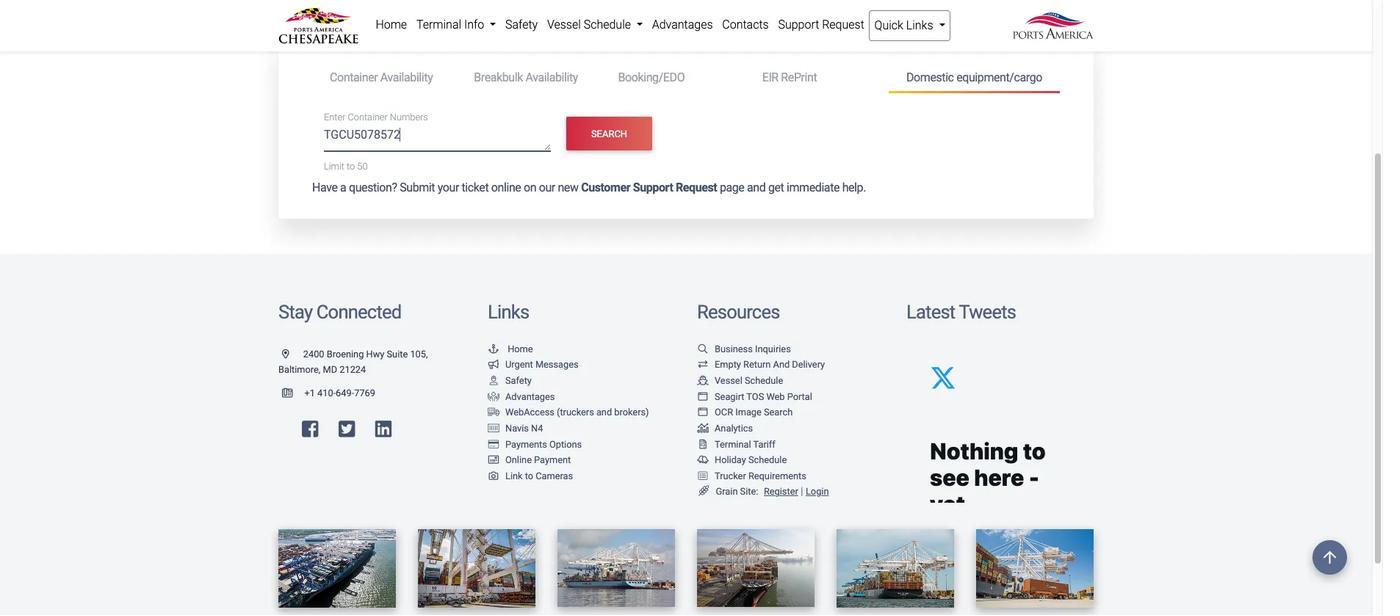 Task type: vqa. For each thing, say whether or not it's contained in the screenshot.
successfully
no



Task type: describe. For each thing, give the bounding box(es) containing it.
login
[[806, 487, 829, 498]]

holiday schedule link
[[697, 455, 787, 466]]

grain
[[716, 487, 738, 498]]

0 vertical spatial advantages
[[652, 18, 713, 32]]

search button
[[566, 117, 653, 151]]

to for 50
[[347, 161, 355, 172]]

ship image
[[697, 377, 709, 386]]

0 vertical spatial schedule
[[584, 18, 631, 32]]

immediate
[[787, 181, 840, 195]]

help.
[[842, 181, 866, 195]]

webaccess (truckers and brokers) link
[[488, 407, 649, 418]]

inquiries
[[755, 344, 791, 355]]

holiday
[[715, 455, 746, 466]]

business
[[715, 344, 753, 355]]

numbers
[[390, 112, 428, 123]]

terminal info link
[[412, 10, 501, 40]]

cameras
[[536, 471, 573, 482]]

schedule for ship icon
[[745, 375, 783, 386]]

0 horizontal spatial home
[[376, 18, 407, 32]]

tariff
[[753, 439, 776, 450]]

your
[[438, 181, 459, 195]]

terminal info
[[416, 18, 487, 32]]

eir reprint
[[762, 70, 817, 84]]

1 horizontal spatial search
[[764, 407, 793, 418]]

credit card image
[[488, 440, 500, 450]]

domestic equipment/cargo
[[906, 70, 1042, 84]]

eir reprint link
[[745, 64, 889, 91]]

online
[[505, 455, 532, 466]]

latest
[[907, 301, 955, 323]]

support request
[[778, 18, 865, 32]]

webaccess
[[505, 407, 555, 418]]

bullhorn image
[[488, 361, 500, 370]]

urgent
[[505, 360, 533, 371]]

online
[[491, 181, 521, 195]]

410-
[[317, 388, 336, 399]]

hand receiving image
[[488, 393, 500, 402]]

payments
[[505, 439, 547, 450]]

booking/edo
[[618, 70, 685, 84]]

wheat image
[[697, 487, 710, 497]]

user hard hat image
[[488, 377, 500, 386]]

delivery
[[792, 360, 825, 371]]

credit card front image
[[488, 456, 500, 466]]

+1
[[304, 388, 315, 399]]

facebook square image
[[302, 420, 318, 439]]

web
[[766, 391, 785, 402]]

trucker
[[715, 471, 746, 482]]

urgent messages link
[[488, 360, 579, 371]]

page
[[720, 181, 744, 195]]

list alt image
[[697, 472, 709, 482]]

resources
[[697, 301, 780, 323]]

0 vertical spatial and
[[747, 181, 766, 195]]

0 horizontal spatial vessel schedule link
[[543, 10, 647, 40]]

anchor image
[[488, 345, 500, 355]]

request inside support request 'link'
[[822, 18, 865, 32]]

tos
[[747, 391, 764, 402]]

stay connected
[[278, 301, 401, 323]]

support request link
[[774, 10, 869, 40]]

brokers)
[[614, 407, 649, 418]]

webaccess (truckers and brokers)
[[505, 407, 649, 418]]

empty
[[715, 360, 741, 371]]

terminal tariff link
[[697, 439, 776, 450]]

analytics link
[[697, 423, 753, 434]]

link
[[505, 471, 523, 482]]

(truckers
[[557, 407, 594, 418]]

1 vertical spatial and
[[596, 407, 612, 418]]

trucker requirements link
[[697, 471, 806, 482]]

have
[[312, 181, 338, 195]]

quick
[[875, 18, 903, 32]]

image
[[735, 407, 762, 418]]

1 vertical spatial container
[[348, 112, 388, 123]]

649-
[[336, 388, 354, 399]]

md
[[323, 365, 337, 376]]

customer
[[581, 181, 630, 195]]

container storage image
[[488, 425, 500, 434]]

seagirt tos web portal link
[[697, 391, 812, 402]]

portal
[[787, 391, 812, 402]]

0 horizontal spatial advantages
[[505, 391, 555, 402]]

0 vertical spatial vessel schedule
[[547, 18, 634, 32]]

grain site: register | login
[[716, 486, 829, 498]]

holiday schedule
[[715, 455, 787, 466]]

breakbulk
[[474, 70, 523, 84]]

availability for container availability
[[380, 70, 433, 84]]

0 horizontal spatial links
[[488, 301, 529, 323]]

browser image for seagirt
[[697, 393, 709, 402]]

a
[[340, 181, 346, 195]]

login link
[[806, 487, 829, 498]]

0 horizontal spatial vessel
[[547, 18, 581, 32]]

file invoice image
[[697, 440, 709, 450]]

analytics image
[[697, 425, 709, 434]]

online payment
[[505, 455, 571, 466]]

broening
[[327, 349, 364, 360]]

get
[[768, 181, 784, 195]]

enter container numbers
[[324, 112, 428, 123]]



Task type: locate. For each thing, give the bounding box(es) containing it.
1 horizontal spatial to
[[525, 471, 533, 482]]

0 horizontal spatial home link
[[371, 10, 412, 40]]

online payment link
[[488, 455, 571, 466]]

1 vertical spatial safety
[[505, 375, 532, 386]]

links right quick
[[906, 18, 933, 32]]

2400 broening hwy suite 105, baltimore, md 21224
[[278, 349, 428, 376]]

2 safety from the top
[[505, 375, 532, 386]]

to for cameras
[[525, 471, 533, 482]]

have a question? submit your ticket online on our new customer support request page and get immediate help.
[[312, 181, 866, 195]]

advantages link up webaccess
[[488, 391, 555, 402]]

n4
[[531, 423, 543, 434]]

search inside button
[[591, 128, 627, 139]]

navis
[[505, 423, 529, 434]]

to left 50
[[347, 161, 355, 172]]

register
[[764, 487, 798, 498]]

2400
[[303, 349, 324, 360]]

21224
[[340, 365, 366, 376]]

home link up urgent
[[488, 344, 533, 355]]

new
[[558, 181, 579, 195]]

availability up numbers
[[380, 70, 433, 84]]

browser image up analytics icon
[[697, 409, 709, 418]]

safety link right info
[[501, 10, 543, 40]]

booking/edo link
[[601, 64, 745, 91]]

1 vertical spatial support
[[633, 181, 673, 195]]

0 horizontal spatial vessel schedule
[[547, 18, 634, 32]]

safety link down urgent
[[488, 375, 532, 386]]

ocr image search link
[[697, 407, 793, 418]]

and
[[747, 181, 766, 195], [596, 407, 612, 418]]

tweets
[[959, 301, 1016, 323]]

phone office image
[[282, 389, 304, 399]]

terminal for terminal info
[[416, 18, 461, 32]]

latest tweets
[[907, 301, 1016, 323]]

enter
[[324, 112, 346, 123]]

1 availability from the left
[[380, 70, 433, 84]]

0 vertical spatial support
[[778, 18, 819, 32]]

reprint
[[781, 70, 817, 84]]

options
[[549, 439, 582, 450]]

domestic
[[906, 70, 954, 84]]

hwy
[[366, 349, 384, 360]]

0 horizontal spatial to
[[347, 161, 355, 172]]

safety
[[505, 18, 538, 32], [505, 375, 532, 386]]

advantages
[[652, 18, 713, 32], [505, 391, 555, 402]]

terminal down analytics
[[715, 439, 751, 450]]

0 vertical spatial search
[[591, 128, 627, 139]]

ocr image search
[[715, 407, 793, 418]]

0 horizontal spatial request
[[676, 181, 717, 195]]

home link for urgent messages link
[[488, 344, 533, 355]]

1 vertical spatial home
[[508, 344, 533, 355]]

0 vertical spatial vessel
[[547, 18, 581, 32]]

home up urgent
[[508, 344, 533, 355]]

equipment/cargo
[[957, 70, 1042, 84]]

1 vertical spatial links
[[488, 301, 529, 323]]

1 horizontal spatial home link
[[488, 344, 533, 355]]

1 vertical spatial search
[[764, 407, 793, 418]]

and
[[773, 360, 790, 371]]

0 vertical spatial advantages link
[[647, 10, 718, 40]]

1 horizontal spatial advantages
[[652, 18, 713, 32]]

ocr
[[715, 407, 733, 418]]

2400 broening hwy suite 105, baltimore, md 21224 link
[[278, 349, 428, 376]]

limit to 50
[[324, 161, 368, 172]]

safety link for vessel schedule link to the left
[[501, 10, 543, 40]]

truck container image
[[488, 409, 500, 418]]

to right link
[[525, 471, 533, 482]]

+1 410-649-7769 link
[[278, 388, 375, 399]]

link to cameras link
[[488, 471, 573, 482]]

1 horizontal spatial and
[[747, 181, 766, 195]]

bells image
[[697, 456, 709, 466]]

exchange image
[[697, 361, 709, 370]]

2 browser image from the top
[[697, 409, 709, 418]]

business inquiries link
[[697, 344, 791, 355]]

payment
[[534, 455, 571, 466]]

1 horizontal spatial vessel schedule
[[715, 375, 783, 386]]

+1 410-649-7769
[[304, 388, 375, 399]]

schedule for bells icon
[[749, 455, 787, 466]]

ticket
[[462, 181, 489, 195]]

links up anchor "image"
[[488, 301, 529, 323]]

advantages link up booking/edo link
[[647, 10, 718, 40]]

and left get at the top right
[[747, 181, 766, 195]]

limit
[[324, 161, 344, 172]]

container up enter
[[330, 70, 378, 84]]

0 horizontal spatial terminal
[[416, 18, 461, 32]]

0 vertical spatial home
[[376, 18, 407, 32]]

register link
[[761, 487, 798, 498]]

site:
[[740, 487, 758, 498]]

home up container availability link
[[376, 18, 407, 32]]

0 horizontal spatial search
[[591, 128, 627, 139]]

0 horizontal spatial and
[[596, 407, 612, 418]]

requirements
[[748, 471, 806, 482]]

|
[[801, 486, 803, 498]]

seagirt
[[715, 391, 745, 402]]

request left page
[[676, 181, 717, 195]]

1 horizontal spatial vessel
[[715, 375, 743, 386]]

schedule down tariff
[[749, 455, 787, 466]]

1 safety from the top
[[505, 18, 538, 32]]

baltimore,
[[278, 365, 321, 376]]

0 vertical spatial safety
[[505, 18, 538, 32]]

business inquiries
[[715, 344, 791, 355]]

to
[[347, 161, 355, 172], [525, 471, 533, 482]]

return
[[743, 360, 771, 371]]

safety right info
[[505, 18, 538, 32]]

2 availability from the left
[[526, 70, 578, 84]]

support
[[778, 18, 819, 32], [633, 181, 673, 195]]

0 vertical spatial to
[[347, 161, 355, 172]]

0 vertical spatial request
[[822, 18, 865, 32]]

quick links link
[[869, 10, 951, 41]]

container right enter
[[348, 112, 388, 123]]

0 vertical spatial terminal
[[416, 18, 461, 32]]

browser image down ship icon
[[697, 393, 709, 402]]

home link up container availability link
[[371, 10, 412, 40]]

empty return and delivery link
[[697, 360, 825, 371]]

analytics
[[715, 423, 753, 434]]

container availability link
[[312, 64, 456, 91]]

safety down urgent
[[505, 375, 532, 386]]

safety link
[[501, 10, 543, 40], [488, 375, 532, 386]]

domestic equipment/cargo link
[[889, 64, 1060, 93]]

availability right breakbulk
[[526, 70, 578, 84]]

payments options link
[[488, 439, 582, 450]]

1 vertical spatial home link
[[488, 344, 533, 355]]

1 vertical spatial advantages link
[[488, 391, 555, 402]]

home link for terminal info link
[[371, 10, 412, 40]]

quick links
[[875, 18, 936, 32]]

1 vertical spatial terminal
[[715, 439, 751, 450]]

customer support request link
[[581, 181, 717, 195]]

terminal left info
[[416, 18, 461, 32]]

0 vertical spatial safety link
[[501, 10, 543, 40]]

question?
[[349, 181, 397, 195]]

payments options
[[505, 439, 582, 450]]

support right customer
[[633, 181, 673, 195]]

navis n4 link
[[488, 423, 543, 434]]

messages
[[535, 360, 579, 371]]

0 vertical spatial browser image
[[697, 393, 709, 402]]

home
[[376, 18, 407, 32], [508, 344, 533, 355]]

terminal for terminal tariff
[[715, 439, 751, 450]]

0 horizontal spatial support
[[633, 181, 673, 195]]

50
[[357, 161, 368, 172]]

navis n4
[[505, 423, 543, 434]]

2 vertical spatial schedule
[[749, 455, 787, 466]]

contacts link
[[718, 10, 774, 40]]

1 vertical spatial schedule
[[745, 375, 783, 386]]

1 horizontal spatial support
[[778, 18, 819, 32]]

schedule up seagirt tos web portal
[[745, 375, 783, 386]]

0 vertical spatial home link
[[371, 10, 412, 40]]

7769
[[354, 388, 375, 399]]

search down web
[[764, 407, 793, 418]]

search up customer
[[591, 128, 627, 139]]

0 horizontal spatial advantages link
[[488, 391, 555, 402]]

support inside support request 'link'
[[778, 18, 819, 32]]

browser image inside the seagirt tos web portal link
[[697, 393, 709, 402]]

map marker alt image
[[282, 350, 301, 360]]

linkedin image
[[375, 420, 392, 439]]

vessel schedule link
[[543, 10, 647, 40], [697, 375, 783, 386]]

1 horizontal spatial home
[[508, 344, 533, 355]]

1 browser image from the top
[[697, 393, 709, 402]]

0 vertical spatial vessel schedule link
[[543, 10, 647, 40]]

browser image
[[697, 393, 709, 402], [697, 409, 709, 418]]

info
[[464, 18, 484, 32]]

contacts
[[722, 18, 769, 32]]

1 vertical spatial vessel schedule
[[715, 375, 783, 386]]

browser image inside ocr image search link
[[697, 409, 709, 418]]

1 vertical spatial advantages
[[505, 391, 555, 402]]

seagirt tos web portal
[[715, 391, 812, 402]]

camera image
[[488, 472, 500, 482]]

1 vertical spatial safety link
[[488, 375, 532, 386]]

support up reprint
[[778, 18, 819, 32]]

vessel up breakbulk availability link at the left top
[[547, 18, 581, 32]]

advantages up booking/edo link
[[652, 18, 713, 32]]

1 horizontal spatial advantages link
[[647, 10, 718, 40]]

0 horizontal spatial availability
[[380, 70, 433, 84]]

1 vertical spatial browser image
[[697, 409, 709, 418]]

availability for breakbulk availability
[[526, 70, 578, 84]]

Enter Container Numbers text field
[[324, 126, 551, 151]]

1 horizontal spatial links
[[906, 18, 933, 32]]

1 vertical spatial vessel
[[715, 375, 743, 386]]

105,
[[410, 349, 428, 360]]

1 horizontal spatial terminal
[[715, 439, 751, 450]]

vessel down empty in the right bottom of the page
[[715, 375, 743, 386]]

1 vertical spatial to
[[525, 471, 533, 482]]

1 horizontal spatial request
[[822, 18, 865, 32]]

0 vertical spatial links
[[906, 18, 933, 32]]

twitter square image
[[339, 420, 355, 439]]

browser image for ocr
[[697, 409, 709, 418]]

safety link for bottom the advantages link
[[488, 375, 532, 386]]

schedule up booking/edo
[[584, 18, 631, 32]]

advantages up webaccess
[[505, 391, 555, 402]]

breakbulk availability link
[[456, 64, 601, 91]]

availability
[[380, 70, 433, 84], [526, 70, 578, 84]]

and left brokers)
[[596, 407, 612, 418]]

0 vertical spatial container
[[330, 70, 378, 84]]

request left quick
[[822, 18, 865, 32]]

1 vertical spatial vessel schedule link
[[697, 375, 783, 386]]

home link
[[371, 10, 412, 40], [488, 344, 533, 355]]

1 horizontal spatial vessel schedule link
[[697, 375, 783, 386]]

1 vertical spatial request
[[676, 181, 717, 195]]

1 horizontal spatial availability
[[526, 70, 578, 84]]

vessel
[[547, 18, 581, 32], [715, 375, 743, 386]]

eir
[[762, 70, 779, 84]]

search image
[[697, 345, 709, 355]]

go to top image
[[1313, 541, 1347, 575]]



